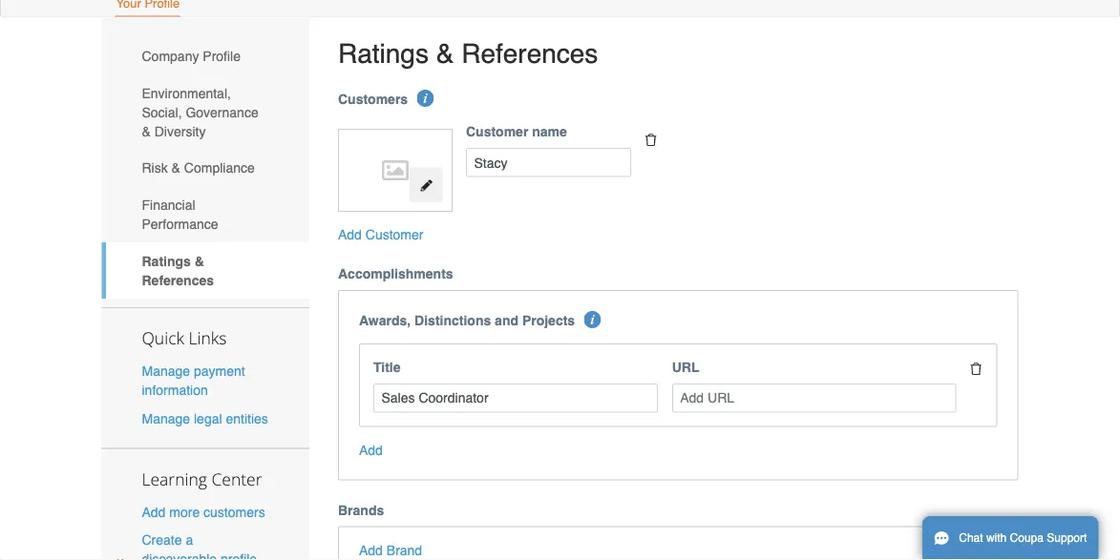 Task type: describe. For each thing, give the bounding box(es) containing it.
brands
[[338, 503, 384, 518]]

brand
[[387, 543, 422, 558]]

add for add customer
[[338, 227, 362, 243]]

url
[[672, 360, 700, 375]]

chat with coupa support button
[[923, 517, 1099, 561]]

payment
[[194, 364, 245, 379]]

social,
[[142, 105, 182, 120]]

chat with coupa support
[[959, 532, 1087, 545]]

company profile
[[142, 49, 241, 64]]

customer inside button
[[366, 227, 424, 243]]

add more customers
[[142, 505, 265, 520]]

add brand button
[[359, 541, 422, 560]]

title
[[374, 360, 401, 375]]

manage payment information link
[[142, 364, 245, 398]]

0 vertical spatial references
[[462, 38, 598, 69]]

add button
[[359, 441, 383, 460]]

risk
[[142, 161, 168, 176]]

create a discoverable profile link
[[142, 533, 257, 561]]

& inside risk & compliance link
[[172, 161, 181, 176]]

distinctions
[[415, 313, 491, 329]]

financial performance link
[[102, 187, 310, 243]]

risk & compliance link
[[102, 150, 310, 187]]

company profile link
[[102, 38, 310, 75]]

awards,
[[359, 313, 411, 329]]

discoverable
[[142, 552, 217, 561]]

logo image
[[348, 139, 443, 202]]

support
[[1047, 532, 1087, 545]]

add more customers link
[[142, 505, 265, 520]]

customers
[[204, 505, 265, 520]]

1 horizontal spatial ratings
[[338, 38, 429, 69]]

1 horizontal spatial customer
[[466, 124, 529, 140]]

& inside ratings & references link
[[195, 254, 204, 269]]

& inside environmental, social, governance & diversity
[[142, 124, 151, 139]]

references inside ratings & references link
[[142, 273, 214, 288]]

customers
[[338, 92, 408, 107]]

and
[[495, 313, 519, 329]]

ratings & references link
[[102, 243, 310, 299]]

manage for manage legal entities
[[142, 411, 190, 426]]

chat
[[959, 532, 984, 545]]

coupa
[[1010, 532, 1044, 545]]

URL text field
[[672, 384, 957, 413]]

customer name
[[466, 124, 567, 140]]

diversity
[[154, 124, 206, 139]]

add for add brand
[[359, 543, 383, 558]]

name
[[532, 124, 567, 140]]

links
[[189, 327, 227, 350]]

Customer name text field
[[466, 148, 631, 177]]

add customer
[[338, 227, 424, 243]]



Task type: vqa. For each thing, say whether or not it's contained in the screenshot.
Customer to the left
yes



Task type: locate. For each thing, give the bounding box(es) containing it.
profile
[[203, 49, 241, 64]]

manage legal entities link
[[142, 411, 268, 426]]

more
[[169, 505, 200, 520]]

company
[[142, 49, 199, 64]]

0 vertical spatial ratings
[[338, 38, 429, 69]]

additional information image for awards, distinctions and projects
[[584, 311, 601, 329]]

learning center
[[142, 468, 262, 490]]

ratings & references
[[338, 38, 598, 69], [142, 254, 214, 288]]

financial
[[142, 198, 195, 213]]

additional information image
[[417, 90, 434, 107], [584, 311, 601, 329]]

&
[[436, 38, 454, 69], [142, 124, 151, 139], [172, 161, 181, 176], [195, 254, 204, 269]]

add up brands
[[359, 443, 383, 458]]

0 horizontal spatial customer
[[366, 227, 424, 243]]

1 vertical spatial manage
[[142, 411, 190, 426]]

add for add
[[359, 443, 383, 458]]

manage inside manage payment information
[[142, 364, 190, 379]]

information
[[142, 383, 208, 398]]

manage legal entities
[[142, 411, 268, 426]]

center
[[212, 468, 262, 490]]

accomplishments
[[338, 267, 453, 282]]

projects
[[522, 313, 575, 329]]

0 vertical spatial customer
[[466, 124, 529, 140]]

references
[[462, 38, 598, 69], [142, 273, 214, 288]]

0 horizontal spatial additional information image
[[417, 90, 434, 107]]

a
[[186, 533, 193, 548]]

add inside button
[[359, 543, 383, 558]]

quick links
[[142, 327, 227, 350]]

references up customer name
[[462, 38, 598, 69]]

add customer button
[[338, 225, 424, 245]]

add up accomplishments
[[338, 227, 362, 243]]

governance
[[186, 105, 259, 120]]

manage for manage payment information
[[142, 364, 190, 379]]

0 horizontal spatial references
[[142, 273, 214, 288]]

ratings up customers
[[338, 38, 429, 69]]

1 manage from the top
[[142, 364, 190, 379]]

1 horizontal spatial references
[[462, 38, 598, 69]]

1 vertical spatial ratings
[[142, 254, 191, 269]]

performance
[[142, 217, 218, 232]]

1 horizontal spatial additional information image
[[584, 311, 601, 329]]

entities
[[226, 411, 268, 426]]

financial performance
[[142, 198, 218, 232]]

2 manage from the top
[[142, 411, 190, 426]]

quick
[[142, 327, 184, 350]]

manage payment information
[[142, 364, 245, 398]]

1 vertical spatial references
[[142, 273, 214, 288]]

manage
[[142, 364, 190, 379], [142, 411, 190, 426]]

add brand
[[359, 543, 422, 558]]

1 horizontal spatial ratings & references
[[338, 38, 598, 69]]

customer
[[466, 124, 529, 140], [366, 227, 424, 243]]

legal
[[194, 411, 222, 426]]

profile
[[221, 552, 257, 561]]

create
[[142, 533, 182, 548]]

0 vertical spatial additional information image
[[417, 90, 434, 107]]

environmental, social, governance & diversity
[[142, 85, 259, 139]]

Title text field
[[374, 384, 658, 413]]

ratings & references down performance
[[142, 254, 214, 288]]

additional information image for customers
[[417, 90, 434, 107]]

change image image
[[420, 179, 433, 192]]

customer up accomplishments
[[366, 227, 424, 243]]

risk & compliance
[[142, 161, 255, 176]]

add inside button
[[338, 227, 362, 243]]

add
[[338, 227, 362, 243], [359, 443, 383, 458], [142, 505, 166, 520], [359, 543, 383, 558]]

environmental,
[[142, 85, 231, 101]]

compliance
[[184, 161, 255, 176]]

with
[[987, 532, 1007, 545]]

customer left name
[[466, 124, 529, 140]]

0 vertical spatial manage
[[142, 364, 190, 379]]

manage up information
[[142, 364, 190, 379]]

ratings down performance
[[142, 254, 191, 269]]

manage down information
[[142, 411, 190, 426]]

0 vertical spatial ratings & references
[[338, 38, 598, 69]]

awards, distinctions and projects
[[359, 313, 575, 329]]

additional information image right customers
[[417, 90, 434, 107]]

learning
[[142, 468, 207, 490]]

add for add more customers
[[142, 505, 166, 520]]

create a discoverable profile
[[142, 533, 257, 561]]

1 vertical spatial customer
[[366, 227, 424, 243]]

add up create at the bottom left
[[142, 505, 166, 520]]

additional information image right projects
[[584, 311, 601, 329]]

ratings & references up customer name
[[338, 38, 598, 69]]

environmental, social, governance & diversity link
[[102, 75, 310, 150]]

references down performance
[[142, 273, 214, 288]]

add left brand
[[359, 543, 383, 558]]

0 horizontal spatial ratings & references
[[142, 254, 214, 288]]

ratings
[[338, 38, 429, 69], [142, 254, 191, 269]]

1 vertical spatial additional information image
[[584, 311, 601, 329]]

0 horizontal spatial ratings
[[142, 254, 191, 269]]

1 vertical spatial ratings & references
[[142, 254, 214, 288]]



